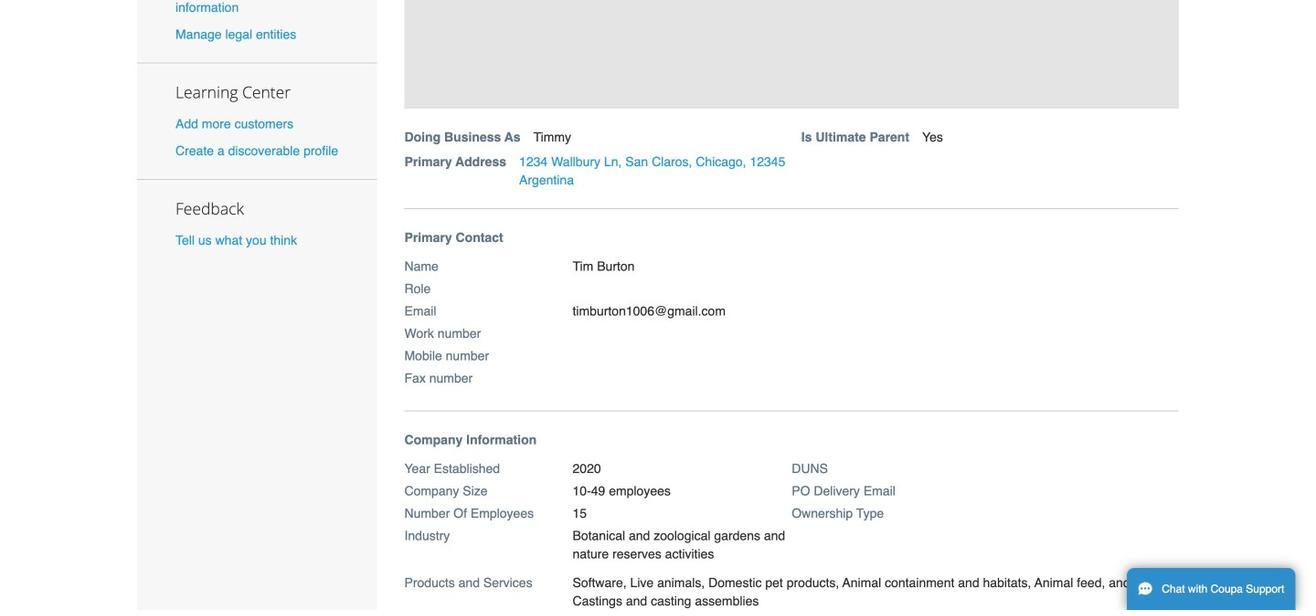 Task type: vqa. For each thing, say whether or not it's contained in the screenshot.
electric on the top right of page
no



Task type: locate. For each thing, give the bounding box(es) containing it.
background image
[[405, 0, 1180, 109]]

banner
[[398, 0, 1199, 210]]



